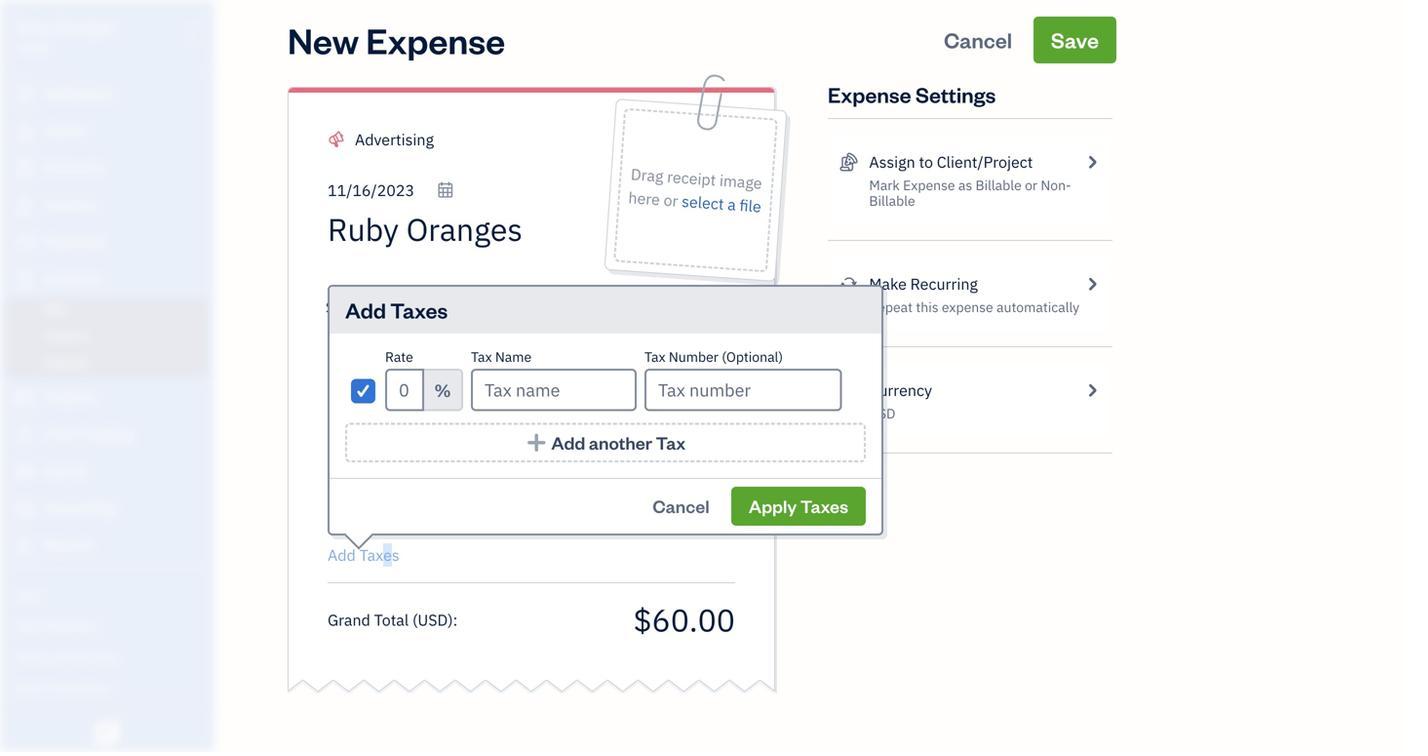 Task type: locate. For each thing, give the bounding box(es) containing it.
0 horizontal spatial billable
[[869, 192, 916, 210]]

currencyandlanguage image
[[840, 378, 858, 402]]

0 horizontal spatial cancel button
[[635, 487, 727, 526]]

report image
[[13, 536, 36, 556]]

save button
[[1034, 17, 1117, 63]]

usd down currency
[[869, 404, 896, 422]]

assign to client/project
[[869, 152, 1033, 172]]

0 horizontal spatial cancel
[[653, 495, 710, 517]]

freshbooks image
[[92, 721, 123, 744]]

chevronright image
[[1083, 150, 1101, 174], [1083, 378, 1101, 402]]

2 vertical spatial add
[[328, 545, 356, 565]]

0 vertical spatial add
[[345, 296, 386, 324]]

1 vertical spatial expense
[[828, 80, 912, 108]]

tax for tax number (optional)
[[645, 348, 666, 366]]

tax name
[[471, 348, 532, 366]]

settings image
[[15, 711, 209, 727]]

select a file
[[681, 191, 762, 217]]

recurring
[[911, 274, 978, 294]]

1 horizontal spatial or
[[1025, 176, 1038, 194]]

non-
[[1041, 176, 1072, 194]]

1 horizontal spatial cancel
[[944, 26, 1013, 54]]

0 vertical spatial cancel
[[944, 26, 1013, 54]]

apply taxes button
[[731, 487, 866, 526]]

cancel button down the another at bottom
[[635, 487, 727, 526]]

1 horizontal spatial cancel button
[[927, 17, 1030, 63]]

expense
[[366, 17, 505, 63], [828, 80, 912, 108], [903, 176, 955, 194]]

cancel button
[[927, 17, 1030, 63], [635, 487, 727, 526]]

1 vertical spatial cancel
[[653, 495, 710, 517]]

tax right the another at bottom
[[656, 431, 686, 454]]

another
[[589, 431, 653, 454]]

taxes up rate
[[390, 296, 448, 324]]

0 vertical spatial chevronright image
[[1083, 150, 1101, 174]]

assign
[[869, 152, 916, 172]]

1 chevronright image from the top
[[1083, 150, 1101, 174]]

1 vertical spatial taxes
[[801, 495, 849, 517]]

Category text field
[[355, 128, 522, 151]]

tax left number in the top of the page
[[645, 348, 666, 366]]

taxes inside button
[[801, 495, 849, 517]]

billable down assign
[[869, 192, 916, 210]]

expense inside mark expense as billable or non- billable
[[903, 176, 955, 194]]

cancel up settings
[[944, 26, 1013, 54]]

cancel button up settings
[[927, 17, 1030, 63]]

save
[[1051, 26, 1099, 54]]

or right here
[[663, 189, 679, 211]]

billable
[[976, 176, 1022, 194], [869, 192, 916, 210]]

0 vertical spatial usd
[[869, 404, 896, 422]]

0 vertical spatial add taxes
[[345, 296, 448, 324]]

grand
[[328, 610, 371, 630]]

usd
[[869, 404, 896, 422], [418, 610, 448, 630]]

add up rate
[[345, 296, 386, 324]]

automatically
[[997, 298, 1080, 316]]

drag
[[630, 164, 664, 186]]

or
[[1025, 176, 1038, 194], [663, 189, 679, 211]]

add taxes up rate
[[345, 296, 448, 324]]

add inside add taxes "dropdown button"
[[328, 545, 356, 565]]

billable down client/project on the top right of the page
[[976, 176, 1022, 194]]

add taxes up grand
[[328, 545, 400, 565]]

cancel button for save
[[927, 17, 1030, 63]]

add
[[345, 296, 386, 324], [551, 431, 586, 454], [328, 545, 356, 565]]

mark expense as billable or non- billable
[[869, 176, 1072, 210]]

total
[[374, 610, 409, 630]]

1 horizontal spatial billable
[[976, 176, 1022, 194]]

1 horizontal spatial usd
[[869, 404, 896, 422]]

to
[[919, 152, 933, 172]]

invoice image
[[13, 196, 36, 216]]

1 vertical spatial add
[[551, 431, 586, 454]]

1 vertical spatial add taxes
[[328, 545, 400, 565]]

or inside mark expense as billable or non- billable
[[1025, 176, 1038, 194]]

tax left name
[[471, 348, 492, 366]]

chevronright image
[[1083, 272, 1101, 296]]

client image
[[13, 122, 36, 141]]

expense settings
[[828, 80, 996, 108]]

plus image
[[526, 433, 548, 453]]

money image
[[13, 462, 36, 482]]

or left "non-"
[[1025, 176, 1038, 194]]

select a file button
[[681, 189, 762, 218]]

project image
[[13, 388, 36, 408]]

add up grand
[[328, 545, 356, 565]]

repeat this expense automatically
[[869, 298, 1080, 316]]

here
[[628, 187, 661, 210]]

ruby oranges owner
[[16, 17, 115, 55]]

apps image
[[15, 586, 209, 602]]

add taxes
[[345, 296, 448, 324], [328, 545, 400, 565]]

0 vertical spatial expense
[[366, 17, 505, 63]]

0 vertical spatial cancel button
[[927, 17, 1030, 63]]

Date in MM/DD/YYYY format text field
[[328, 180, 455, 200]]

taxes right "apply"
[[801, 495, 849, 517]]

items and services image
[[15, 649, 209, 664]]

1 vertical spatial usd
[[418, 610, 448, 630]]

file
[[739, 195, 762, 217]]

or inside the drag receipt image here or
[[663, 189, 679, 211]]

tax
[[471, 348, 492, 366], [645, 348, 666, 366], [656, 431, 686, 454]]

client/project
[[937, 152, 1033, 172]]

chart image
[[13, 499, 36, 519]]

taxes
[[390, 296, 448, 324], [801, 495, 849, 517], [360, 545, 400, 565]]

usd right total
[[418, 610, 448, 630]]

cancel down add another tax
[[653, 495, 710, 517]]

rate
[[385, 348, 413, 366]]

0 vertical spatial taxes
[[390, 296, 448, 324]]

tax inside button
[[656, 431, 686, 454]]

expense image
[[13, 270, 36, 290]]

tax for tax name
[[471, 348, 492, 366]]

refresh image
[[840, 272, 858, 296]]

1 vertical spatial cancel button
[[635, 487, 727, 526]]

this
[[916, 298, 939, 316]]

timer image
[[13, 425, 36, 445]]

0 horizontal spatial or
[[663, 189, 679, 211]]

select
[[681, 191, 725, 214]]

2 vertical spatial taxes
[[360, 545, 400, 565]]

or for mark expense as billable or non- billable
[[1025, 176, 1038, 194]]

dashboard image
[[13, 85, 36, 104]]

1 vertical spatial chevronright image
[[1083, 378, 1101, 402]]

2 chevronright image from the top
[[1083, 378, 1101, 402]]

cancel
[[944, 26, 1013, 54], [653, 495, 710, 517]]

tax number (optional)
[[645, 348, 783, 366]]

or for drag receipt image here or
[[663, 189, 679, 211]]

taxes up total
[[360, 545, 400, 565]]

(optional)
[[722, 348, 783, 366]]

2 vertical spatial expense
[[903, 176, 955, 194]]

payment image
[[13, 233, 36, 253]]

add right plus icon
[[551, 431, 586, 454]]



Task type: vqa. For each thing, say whether or not it's contained in the screenshot.


Task type: describe. For each thing, give the bounding box(es) containing it.
new
[[288, 17, 359, 63]]

currency
[[869, 380, 932, 400]]

taxes inside "dropdown button"
[[360, 545, 400, 565]]

a
[[727, 194, 737, 215]]

expense
[[942, 298, 994, 316]]

add inside "add another tax" button
[[551, 431, 586, 454]]

bank connections image
[[15, 680, 209, 695]]

receipt
[[667, 166, 717, 190]]

mark
[[869, 176, 900, 194]]

owner
[[16, 39, 52, 55]]

make
[[869, 274, 907, 294]]

oranges
[[56, 17, 115, 38]]

cancel for apply taxes
[[653, 495, 710, 517]]

chevronright image for assign to client/project
[[1083, 150, 1101, 174]]

Amount (USD) text field
[[632, 599, 735, 640]]

add another tax button
[[345, 423, 866, 462]]

image
[[719, 170, 763, 193]]

add another tax
[[551, 431, 686, 454]]

apply
[[749, 495, 797, 517]]

ruby
[[16, 17, 52, 38]]

0 horizontal spatial usd
[[418, 610, 448, 630]]

number
[[669, 348, 719, 366]]

Description text field
[[318, 296, 726, 530]]

make recurring
[[869, 274, 978, 294]]

chevronright image for currency
[[1083, 378, 1101, 402]]

apply taxes
[[749, 495, 849, 517]]

add taxes button
[[328, 543, 400, 567]]

expense for new expense
[[366, 17, 505, 63]]

drag receipt image here or
[[628, 164, 763, 211]]

(
[[413, 610, 418, 630]]

Tax number text field
[[645, 369, 842, 411]]

Merchant text field
[[328, 210, 594, 249]]

new expense
[[288, 17, 505, 63]]

settings
[[916, 80, 996, 108]]

team members image
[[15, 617, 209, 633]]

expense for mark expense as billable or non- billable
[[903, 176, 955, 194]]

cancel button for apply taxes
[[635, 487, 727, 526]]

estimate image
[[13, 159, 36, 178]]

expensesrebilling image
[[840, 150, 858, 174]]

repeat
[[869, 298, 913, 316]]

main element
[[0, 0, 263, 752]]

cancel for save
[[944, 26, 1013, 54]]

grand total ( usd ):
[[328, 610, 458, 630]]

name
[[495, 348, 532, 366]]

):
[[448, 610, 458, 630]]

as
[[959, 176, 973, 194]]

Tax Rate (Percentage) text field
[[385, 369, 424, 411]]

check image
[[354, 381, 372, 400]]

Tax name text field
[[471, 369, 637, 411]]



